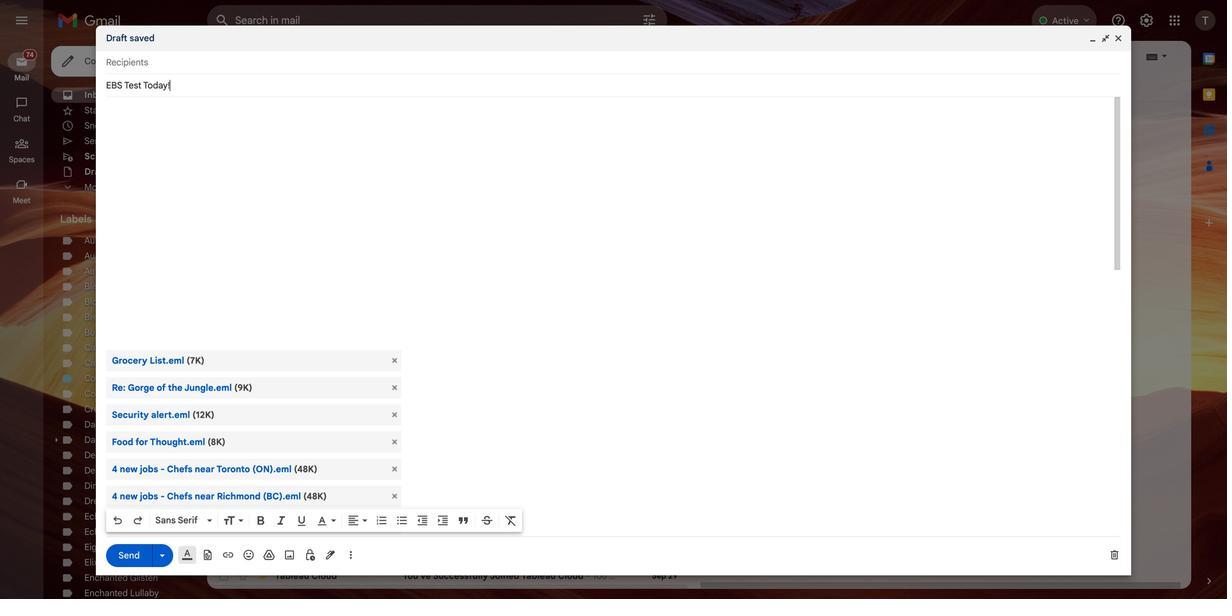 Task type: locate. For each thing, give the bounding box(es) containing it.
(48k) inside attachment: 4 new jobs - chefs near toronto (on).eml. press enter to view the attachment and delete to remove it element
[[294, 464, 318, 475]]

0 vertical spatial 29
[[669, 536, 677, 546]]

re: gorge of the jungle.eml (9k)
[[112, 383, 252, 394]]

new down "food"
[[120, 464, 138, 475]]

4
[[112, 464, 118, 475], [112, 491, 118, 503], [403, 517, 408, 528]]

1 sep from the top
[[652, 536, 667, 546]]

4 new jobs - chefs near toronto (on) link
[[403, 517, 617, 529]]

2 sep 29 from the top
[[652, 572, 677, 582]]

noreply
[[275, 374, 305, 385]]

3 aurora from the top
[[84, 266, 112, 277]]

remove formatting ‪(⌘\)‬ image
[[505, 515, 517, 528]]

row containing tableau cloud
[[207, 568, 688, 586]]

29
[[669, 536, 677, 546], [669, 572, 677, 582]]

elixir link
[[84, 558, 104, 569]]

0 horizontal spatial tableau
[[275, 571, 309, 582]]

insert link ‪(⌘k)‬ image
[[222, 549, 235, 562]]

not important switch up attachment: 4 new jobs - chefs near toronto (on).eml. press enter to view the attachment and delete to remove it element
[[256, 445, 269, 458]]

2 vertical spatial aurora
[[84, 266, 112, 277]]

cars & bids today -
[[403, 499, 490, 511]]

enchanted glisten link
[[84, 573, 158, 584]]

alerts
[[292, 428, 316, 439], [293, 481, 320, 493], [293, 517, 320, 528], [293, 535, 320, 546]]

jobs up meadow
[[140, 491, 158, 503]]

of
[[157, 383, 166, 394]]

enchanted down enchanted glisten link
[[84, 588, 128, 599]]

mail
[[14, 73, 29, 83]]

aurora delight aurora euphoria aurora radiant blissful blossom solace breeze lush bubbles cascade cascade cozy
[[84, 235, 150, 369]]

insert emoji ‪(⌘⇧2)‬ image
[[242, 549, 255, 562]]

lush down "food"
[[115, 466, 135, 477]]

job alerts by job b. for not important switch associated with 2nd row from the bottom of the page
[[275, 535, 362, 546]]

0 vertical spatial toronto
[[217, 464, 250, 475]]

4 row from the top
[[207, 496, 688, 514]]

row containing ican
[[207, 442, 688, 460]]

(61k)
[[259, 519, 280, 530]]

1 vertical spatial lush
[[115, 466, 135, 477]]

2 sep from the top
[[652, 572, 667, 582]]

7 row from the top
[[207, 568, 688, 586]]

74
[[183, 90, 192, 100]]

meet
[[13, 196, 31, 206]]

delight
[[114, 235, 142, 247], [84, 450, 113, 461], [84, 466, 113, 477]]

enchanted down elixir
[[84, 573, 128, 584]]

solace
[[121, 297, 148, 308]]

chat heading
[[0, 114, 43, 124]]

0 vertical spatial 2
[[319, 447, 323, 456]]

joyful
[[106, 389, 131, 400]]

cozy
[[122, 358, 142, 369], [84, 389, 105, 400]]

labels heading
[[60, 213, 182, 226]]

1 echoes from the top
[[84, 512, 114, 523]]

cars inside cars & bids row
[[275, 464, 295, 475]]

attachment: food for thought.eml. press enter to view the attachment and delete to remove it element
[[106, 432, 402, 453]]

not important switch down attachment: 4 new jobs - chefs near toronto (on).eml. press enter to view the attachment and delete to remove it element
[[256, 481, 269, 494]]

0 vertical spatial cozy
[[122, 358, 142, 369]]

cozy up gorge
[[122, 358, 142, 369]]

2 echoes from the top
[[84, 527, 114, 538]]

cell
[[275, 356, 403, 368], [275, 409, 403, 422]]

not important switch inside cars & bids row
[[256, 463, 269, 476]]

9 not important switch from the top
[[256, 535, 269, 547]]

1 vertical spatial important according to google magic. switch
[[256, 552, 269, 565]]

by right underline ‪(⌘u)‬ 'image'
[[322, 517, 333, 528]]

cell down atlassian
[[275, 409, 403, 422]]

aurora down aurora delight link
[[84, 251, 112, 262]]

important according to google magic. switch
[[256, 373, 269, 386], [256, 552, 269, 565], [256, 570, 269, 583]]

cars & bids row
[[207, 460, 688, 478]]

1 horizontal spatial cloud
[[558, 571, 584, 582]]

cloud down '(bc)' in the bottom of the page
[[558, 571, 584, 582]]

0 vertical spatial 4
[[112, 464, 118, 475]]

important according to google magic. switch down insert files using drive icon at the bottom
[[256, 570, 269, 583]]

tableau down the google
[[275, 571, 309, 582]]

0 vertical spatial enchanted
[[84, 573, 128, 584]]

main content containing noreply
[[207, 41, 1192, 600]]

4 new jobs - chefs near richmond (bc).eml (48k)
[[112, 491, 327, 503]]

2 job alerts by job b. row from the top
[[207, 478, 688, 496]]

successfully
[[433, 571, 488, 582]]

1 vertical spatial 2
[[335, 590, 339, 600]]

echoes up eight on the left
[[84, 527, 114, 538]]

cozy up crepes link
[[84, 389, 105, 400]]

enchanted
[[84, 573, 128, 584], [84, 588, 128, 599]]

by for fifth not important switch from the bottom
[[322, 481, 333, 493]]

0 horizontal spatial cloud
[[312, 571, 337, 582]]

0 vertical spatial draft
[[106, 33, 127, 44]]

1 vertical spatial cozy
[[84, 389, 105, 400]]

4 new jobs - chefs near toronto (on).eml (48k)
[[112, 464, 318, 475]]

1 horizontal spatial tableau
[[522, 571, 556, 582]]

0 vertical spatial richmond
[[217, 491, 261, 503]]

lush inside cozy joyful crepes day dazzle dewdrop delight delight lush dino dreamy echoes meadow echoes rainbow eight elixir enchanted glisten enchanted lullaby
[[115, 466, 135, 477]]

tab list
[[1192, 41, 1228, 554], [207, 72, 1192, 102]]

aurora up blissful
[[84, 266, 112, 277]]

draft
[[106, 33, 127, 44], [297, 446, 317, 457]]

jungle.eml
[[184, 383, 232, 394]]

1 horizontal spatial richmond
[[508, 535, 551, 546]]

attachment: re: gorge of the jungle.eml. press enter to view the attachment and delete to remove it element
[[106, 378, 402, 399]]

breeze
[[84, 312, 113, 323]]

1 vertical spatial sep 29
[[652, 572, 677, 582]]

1 horizontal spatial toronto
[[508, 517, 541, 528]]

tableau
[[275, 571, 309, 582], [522, 571, 556, 582]]

0 horizontal spatial draft
[[106, 33, 127, 44]]

toronto for (on).eml
[[217, 464, 250, 475]]

0 vertical spatial cars & bids
[[275, 464, 325, 475]]

not important switch for cars & bids row
[[256, 463, 269, 476]]

7 not important switch from the top
[[256, 499, 269, 512]]

(48k) for 4 new jobs - chefs near richmond (bc).eml (48k)
[[303, 491, 327, 503]]

follow link to manage storage image
[[980, 189, 992, 202]]

3 not important switch from the top
[[256, 427, 269, 440]]

important according to google magic. switch inside row
[[256, 570, 269, 583]]

1 enchanted from the top
[[84, 573, 128, 584]]

draft right ,
[[297, 446, 317, 457]]

0 vertical spatial lush
[[115, 312, 134, 323]]

new
[[120, 464, 138, 475], [120, 491, 138, 503], [411, 517, 429, 528], [410, 535, 428, 546]]

new right 6 at the left bottom of the page
[[410, 535, 428, 546]]

0 vertical spatial cascade
[[84, 343, 120, 354]]

1 vertical spatial toronto
[[508, 517, 541, 528]]

not important switch up attachment: re: gorge of the jungle.eml. press enter to view the attachment and delete to remove it element
[[256, 338, 269, 350]]

2 row from the top
[[207, 407, 688, 425]]

near up in
[[195, 491, 215, 503]]

1 vertical spatial (48k)
[[303, 491, 327, 503]]

cars & bids - week in review.eml (61k)
[[112, 519, 280, 530]]

2 cell from the top
[[275, 409, 403, 422]]

cascade cozy link
[[84, 358, 142, 369]]

bubbles link
[[84, 327, 117, 339]]

2 29 from the top
[[669, 572, 677, 582]]

chefs down quote ‪(⌘⇧9)‬ image
[[458, 535, 483, 546]]

8 not important switch from the top
[[256, 517, 269, 529]]

sep 29
[[652, 536, 677, 546], [652, 572, 677, 582]]

2
[[319, 447, 323, 456], [335, 590, 339, 600]]

sans serif option
[[153, 515, 205, 528]]

job alerts by job b. for not important switch for fifth row from the top of the page
[[275, 517, 362, 528]]

0 vertical spatial sep 29
[[652, 536, 677, 546]]

rainbow
[[117, 527, 151, 538]]

not important switch up bold ‪(⌘b)‬ image
[[256, 499, 269, 512]]

grocery list.eml (7k)
[[112, 356, 205, 367]]

chefs for 4 new jobs - chefs near toronto (on).eml
[[167, 464, 192, 475]]

ican
[[275, 446, 292, 457]]

scheduled
[[84, 151, 131, 162]]

bulleted list ‪(⌘⇧8)‬ image
[[396, 515, 409, 528]]

important according to google magic. switch for tableau cloud
[[256, 570, 269, 583]]

send button
[[106, 545, 152, 568]]

alerts up toggle confidential mode icon
[[293, 535, 320, 546]]

1 vertical spatial cascade
[[84, 358, 120, 369]]

1 vertical spatial draft
[[297, 446, 317, 457]]

chefs down thought.eml at left
[[167, 464, 192, 475]]

drafts link
[[84, 166, 111, 177]]

3 row from the top
[[207, 442, 688, 460]]

near down the "strikethrough ‪(⌘⇧x)‬" image
[[485, 535, 505, 546]]

not important switch inside atlassian row
[[256, 391, 269, 404]]

echoes down "dreamy"
[[84, 512, 114, 523]]

1 cloud from the left
[[312, 571, 337, 582]]

0 horizontal spatial 2
[[319, 447, 323, 456]]

1 vertical spatial enchanted
[[84, 588, 128, 599]]

not important switch for atlassian row
[[256, 391, 269, 404]]

draft left saved
[[106, 33, 127, 44]]

1 vertical spatial sep
[[652, 572, 667, 582]]

(bc).eml
[[263, 491, 301, 503]]

important according to google magic. switch inside google row
[[256, 552, 269, 565]]

0 horizontal spatial cozy
[[84, 389, 105, 400]]

important according to google magic. switch for noreply
[[256, 373, 269, 386]]

sent link
[[84, 136, 103, 147]]

1 vertical spatial 29
[[669, 572, 677, 582]]

toggle split pane mode image
[[1110, 50, 1123, 63]]

alerts up formatting options toolbar
[[293, 481, 320, 493]]

0 vertical spatial important according to google magic. switch
[[256, 373, 269, 386]]

1 job alerts by job b. from the top
[[275, 428, 356, 439]]

social tab
[[531, 72, 692, 102]]

new for 4 new jobs - chefs near toronto (on).eml
[[120, 464, 138, 475]]

4 not important switch from the top
[[256, 445, 269, 458]]

new up meadow
[[120, 491, 138, 503]]

by up formatting options toolbar
[[322, 481, 333, 493]]

2 down tableau cloud
[[335, 590, 339, 600]]

food
[[112, 437, 133, 448]]

recipients
[[106, 57, 148, 68]]

meadow
[[117, 512, 151, 523]]

jobs for 4 new jobs - chefs near toronto (on).eml
[[140, 464, 158, 475]]

not important switch for fifth row from the top of the page
[[256, 517, 269, 529]]

& right "undo ‪(⌘z)‬" 'icon'
[[134, 519, 141, 530]]

meet heading
[[0, 196, 43, 206]]

2 not important switch from the top
[[256, 391, 269, 404]]

0 vertical spatial (48k)
[[294, 464, 318, 475]]

new right bulleted list ‪(⌘⇧8)‬ icon
[[411, 517, 429, 528]]

breeze lush link
[[84, 312, 134, 323]]

1 horizontal spatial draft
[[297, 446, 317, 457]]

job
[[275, 428, 290, 439], [330, 428, 345, 439], [275, 481, 291, 493], [334, 481, 351, 493], [275, 517, 291, 528], [334, 517, 351, 528], [275, 535, 291, 546], [334, 535, 351, 546]]

4 down delight link
[[112, 464, 118, 475]]

not important switch for 2 'row'
[[256, 588, 269, 600]]

today
[[455, 499, 482, 511]]

sep for you've successfully joined tableau cloud -
[[652, 572, 667, 582]]

cascade
[[84, 343, 120, 354], [84, 358, 120, 369]]

by up ican , draft 2
[[319, 428, 328, 439]]

4 left indent less ‪(⌘[)‬ icon
[[403, 517, 408, 528]]

1 important according to google magic. switch from the top
[[256, 373, 269, 386]]

joined
[[490, 571, 520, 582]]

toronto inside row
[[508, 517, 541, 528]]

not important switch down attachment: security alert.eml. press enter to view the attachment and delete to remove it element in the left of the page
[[256, 427, 269, 440]]

attachment: 4 new jobs - chefs near toronto (on).eml. press enter to view the attachment and delete to remove it element
[[106, 459, 402, 481]]

richmond inside attachment: 4 new jobs - chefs near richmond (bc).eml. press enter to view the attachment and delete to remove it element
[[217, 491, 261, 503]]

&
[[297, 464, 304, 475], [297, 499, 304, 511], [425, 499, 432, 511], [134, 519, 141, 530]]

inbox
[[84, 90, 109, 101]]

google row
[[207, 550, 688, 568]]

italic ‪(⌘i)‬ image
[[275, 515, 288, 528]]

richmond inside row
[[508, 535, 551, 546]]

serif
[[178, 515, 198, 527]]

chefs
[[167, 464, 192, 475], [167, 491, 192, 503], [458, 517, 483, 528], [458, 535, 483, 546]]

glisten
[[130, 573, 158, 584]]

1 vertical spatial cell
[[275, 409, 403, 422]]

cars & bids down ican , draft 2
[[275, 464, 325, 475]]

& up underline ‪(⌘u)‬ 'image'
[[297, 499, 304, 511]]

richmond down 4 new jobs - chefs near toronto (on) link
[[508, 535, 551, 546]]

(7k)
[[187, 356, 205, 367]]

job alerts by job b. row down atlassian row
[[207, 425, 688, 442]]

atlassian row
[[207, 389, 688, 407]]

snoozed link
[[84, 120, 120, 131]]

near down the (8k)
[[195, 464, 215, 475]]

review.eml
[[207, 519, 256, 530]]

& up indent less ‪(⌘[)‬ icon
[[425, 499, 432, 511]]

1 vertical spatial echoes
[[84, 527, 114, 538]]

(48k)
[[294, 464, 318, 475], [303, 491, 327, 503]]

not important switch for row containing cars & bids
[[256, 499, 269, 512]]

echoes meadow link
[[84, 512, 151, 523]]

2 vertical spatial 4
[[403, 517, 408, 528]]

not important switch left italic ‪(⌘i)‬ icon at the bottom left
[[256, 517, 269, 529]]

1 aurora from the top
[[84, 235, 112, 247]]

0 vertical spatial echoes
[[84, 512, 114, 523]]

1 horizontal spatial cozy
[[122, 358, 142, 369]]

chefs up sans serif option
[[167, 491, 192, 503]]

toronto inside draft saved 'dialog'
[[217, 464, 250, 475]]

richmond up review.eml
[[217, 491, 261, 503]]

list.eml
[[150, 356, 184, 367]]

important according to google magic. switch inside noreply row
[[256, 373, 269, 386]]

0 vertical spatial delight
[[114, 235, 142, 247]]

6 new jobs - chefs near richmond (bc) -
[[403, 535, 582, 546]]

not important switch down insert files using drive icon at the bottom
[[256, 588, 269, 600]]

not important switch
[[256, 338, 269, 350], [256, 391, 269, 404], [256, 427, 269, 440], [256, 445, 269, 458], [256, 463, 269, 476], [256, 481, 269, 494], [256, 499, 269, 512], [256, 517, 269, 529], [256, 535, 269, 547], [256, 588, 269, 600]]

lush inside aurora delight aurora euphoria aurora radiant blissful blossom solace breeze lush bubbles cascade cascade cozy
[[115, 312, 134, 323]]

navigation
[[0, 41, 45, 600]]

0 vertical spatial sep
[[652, 536, 667, 546]]

mail heading
[[0, 73, 43, 83]]

6 row from the top
[[207, 532, 688, 550]]

1 vertical spatial richmond
[[508, 535, 551, 546]]

draft saved dialog
[[96, 26, 1132, 600]]

0 horizontal spatial richmond
[[217, 491, 261, 503]]

4 up echoes meadow link
[[112, 491, 118, 503]]

(48k) down ican , draft 2
[[294, 464, 318, 475]]

1 vertical spatial 4
[[112, 491, 118, 503]]

content
[[84, 373, 117, 385]]

near up 6 new jobs - chefs near richmond (bc) -
[[486, 517, 506, 528]]

1 vertical spatial job alerts by job b. row
[[207, 478, 688, 496]]

richmond for (bc).eml
[[217, 491, 261, 503]]

b. for eighth not important switch from the bottom of the page
[[348, 428, 356, 439]]

3 job alerts by job b. from the top
[[275, 517, 362, 528]]

fri, sep 29, 2023, 9:12 am element
[[654, 588, 677, 600]]

new for 6 new jobs - chefs near richmond (bc)
[[410, 535, 428, 546]]

delight down delight link
[[84, 466, 113, 477]]

more options image
[[347, 549, 355, 562]]

0 vertical spatial job alerts by job b. row
[[207, 425, 688, 442]]

sep 29 for 6 new jobs - chefs near richmond (bc) -
[[652, 536, 677, 546]]

1 29 from the top
[[669, 536, 677, 546]]

undo ‪(⌘z)‬ image
[[111, 515, 124, 528]]

cloud down insert signature icon
[[312, 571, 337, 582]]

Subject field
[[106, 79, 1122, 92]]

& inside draft saved 'dialog'
[[134, 519, 141, 530]]

0 vertical spatial aurora
[[84, 235, 112, 247]]

near for (on)
[[486, 517, 506, 528]]

row containing cars & bids
[[207, 496, 688, 514]]

by up insert signature icon
[[322, 535, 333, 546]]

attach files image
[[201, 549, 214, 562]]

attachment: security alert.eml. press enter to view the attachment and delete to remove it element
[[106, 405, 402, 426]]

jobs for 6 new jobs - chefs near richmond (bc)
[[431, 535, 449, 546]]

lush down "blossom solace" link
[[115, 312, 134, 323]]

draft inside row
[[297, 446, 317, 457]]

10 not important switch from the top
[[256, 588, 269, 600]]

0 vertical spatial cell
[[275, 356, 403, 368]]

jobs up google row
[[431, 535, 449, 546]]

4 job alerts by job b. from the top
[[275, 535, 362, 546]]

not important switch inside 2 'row'
[[256, 588, 269, 600]]

toronto
[[217, 464, 250, 475], [508, 517, 541, 528]]

aurora delight link
[[84, 235, 142, 247]]

important according to google magic. switch down attachment: grocery list.eml. press enter to view the attachment and delete to remove it element
[[256, 373, 269, 386]]

important according to google magic. switch right insert emoji ‪(⌘⇧2)‬ icon
[[256, 552, 269, 565]]

indent more ‪(⌘])‬ image
[[437, 515, 450, 528]]

1 vertical spatial cars & bids
[[275, 499, 325, 511]]

starred link
[[84, 105, 115, 116]]

google
[[275, 553, 304, 564]]

1 cell from the top
[[275, 356, 403, 368]]

3 important according to google magic. switch from the top
[[256, 570, 269, 583]]

job alerts by job b.
[[275, 428, 356, 439], [275, 481, 362, 493], [275, 517, 362, 528], [275, 535, 362, 546]]

1 cascade from the top
[[84, 343, 120, 354]]

food for thought.eml (8k)
[[112, 437, 226, 448]]

cozy inside cozy joyful crepes day dazzle dewdrop delight delight lush dino dreamy echoes meadow echoes rainbow eight elixir enchanted glisten enchanted lullaby
[[84, 389, 105, 400]]

delight up "euphoria"
[[114, 235, 142, 247]]

cell up noreply
[[275, 356, 403, 368]]

cozy inside aurora delight aurora euphoria aurora radiant blissful blossom solace breeze lush bubbles cascade cascade cozy
[[122, 358, 142, 369]]

delight link
[[84, 450, 113, 461]]

aurora up aurora euphoria "link"
[[84, 235, 112, 247]]

draft saved
[[106, 33, 155, 44]]

job alerts by job b. row
[[207, 425, 688, 442], [207, 478, 688, 496]]

1 horizontal spatial 2
[[335, 590, 339, 600]]

cars
[[275, 464, 295, 475], [275, 499, 295, 511], [403, 499, 423, 511], [112, 519, 132, 530]]

inbox link
[[84, 90, 109, 101]]

jobs down for
[[140, 464, 158, 475]]

2 vertical spatial important according to google magic. switch
[[256, 570, 269, 583]]

29 for 6 new jobs - chefs near richmond (bc) -
[[669, 536, 677, 546]]

details
[[930, 528, 953, 538]]

more send options image
[[156, 550, 169, 563]]

2 inside ican , draft 2
[[319, 447, 323, 456]]

not important switch down attachment: food for thought.eml. press enter to view the attachment and delete to remove it element
[[256, 463, 269, 476]]

b. for not important switch for fifth row from the top of the page
[[353, 517, 362, 528]]

1 sep 29 from the top
[[652, 536, 677, 546]]

cascade down bubbles
[[84, 343, 120, 354]]

6 not important switch from the top
[[256, 481, 269, 494]]

0 horizontal spatial toronto
[[217, 464, 250, 475]]

sep 29 for you've successfully joined tableau cloud -
[[652, 572, 677, 582]]

toronto left (on)
[[508, 517, 541, 528]]

1 cars & bids from the top
[[275, 464, 325, 475]]

5 not important switch from the top
[[256, 463, 269, 476]]

dino link
[[84, 481, 103, 492]]

blissful link
[[84, 281, 113, 293]]

cars & bids up underline ‪(⌘u)‬ 'image'
[[275, 499, 325, 511]]

2 job alerts by job b. from the top
[[275, 481, 362, 493]]

tableau cloud
[[275, 571, 337, 582]]

row
[[207, 335, 688, 353], [207, 407, 688, 425], [207, 442, 688, 460], [207, 496, 688, 514], [207, 514, 688, 532], [207, 532, 688, 550], [207, 568, 688, 586]]

delight down dazzle
[[84, 450, 113, 461]]

job alerts by job b. row up the cars & bids today -
[[207, 478, 688, 496]]

(48k) inside attachment: 4 new jobs - chefs near richmond (bc).eml. press enter to view the attachment and delete to remove it element
[[303, 491, 327, 503]]

security alert.eml (12k)
[[112, 410, 215, 421]]

4 for 4 new jobs - chefs near richmond (bc).eml
[[112, 491, 118, 503]]

2 important according to google magic. switch from the top
[[256, 552, 269, 565]]

1 not important switch from the top
[[256, 338, 269, 350]]

quote ‪(⌘⇧9)‬ image
[[457, 515, 470, 528]]

not important switch up attachment: security alert.eml. press enter to view the attachment and delete to remove it element in the left of the page
[[256, 391, 269, 404]]

not important switch for first row from the top of the page
[[256, 338, 269, 350]]

main content
[[207, 41, 1192, 600]]

toronto up 4 new jobs - chefs near richmond (bc).eml (48k)
[[217, 464, 250, 475]]

not important switch for 2nd row from the bottom of the page
[[256, 535, 269, 547]]

(48k) up formatting options toolbar
[[303, 491, 327, 503]]

2 cars & bids from the top
[[275, 499, 325, 511]]

2 right ,
[[319, 447, 323, 456]]

labels
[[60, 213, 92, 226]]

tableau right joined
[[522, 571, 556, 582]]

2 inside 'row'
[[335, 590, 339, 600]]

cars & bids for row containing cars & bids
[[275, 499, 325, 511]]

alerts up ican , draft 2
[[292, 428, 316, 439]]

2 vertical spatial delight
[[84, 466, 113, 477]]

1 vertical spatial aurora
[[84, 251, 112, 262]]

cascade down cascade link
[[84, 358, 120, 369]]

not important switch up insert files using drive icon at the bottom
[[256, 535, 269, 547]]



Task type: vqa. For each thing, say whether or not it's contained in the screenshot.
tableau
yes



Task type: describe. For each thing, give the bounding box(es) containing it.
,
[[292, 446, 294, 457]]

atlassian
[[275, 392, 311, 403]]

sent
[[84, 136, 103, 147]]

euphoria
[[114, 251, 150, 262]]

week
[[171, 519, 194, 530]]

chefs for 4 new jobs - chefs near richmond (bc).eml
[[167, 491, 192, 503]]

more button
[[51, 180, 200, 195]]

eight
[[84, 542, 105, 553]]

dino
[[84, 481, 103, 492]]

attachment: 4 new jobs - chefs near richmond (bc).eml. press enter to view the attachment and delete to remove it element
[[106, 486, 402, 508]]

Search in mail search field
[[207, 5, 668, 36]]

dreamy link
[[84, 496, 116, 507]]

insert photo image
[[283, 549, 296, 562]]

2 row
[[207, 586, 688, 600]]

1 tableau from the left
[[275, 571, 309, 582]]

5 row from the top
[[207, 514, 688, 532]]

4 inside row
[[403, 517, 408, 528]]

snoozed
[[84, 120, 120, 131]]

send
[[118, 550, 140, 562]]

jobs right indent less ‪(⌘[)‬ icon
[[431, 517, 449, 528]]

main menu image
[[14, 13, 29, 28]]

delight inside aurora delight aurora euphoria aurora radiant blissful blossom solace breeze lush bubbles cascade cascade cozy
[[114, 235, 142, 247]]

4 for 4 new jobs - chefs near toronto (on).eml
[[112, 464, 118, 475]]

noreply row
[[207, 371, 688, 389]]

near for (bc).eml
[[195, 491, 215, 503]]

cozy joyful crepes day dazzle dewdrop delight delight lush dino dreamy echoes meadow echoes rainbow eight elixir enchanted glisten enchanted lullaby
[[84, 389, 159, 599]]

primary tab
[[207, 72, 368, 102]]

blossom
[[84, 297, 119, 308]]

you've
[[403, 571, 431, 582]]

chat
[[13, 114, 30, 124]]

crepes
[[84, 404, 114, 415]]

crepes link
[[84, 404, 114, 415]]

strikethrough ‪(⌘⇧x)‬ image
[[481, 515, 494, 528]]

radiant
[[114, 266, 144, 277]]

near for (on).eml
[[195, 464, 215, 475]]

compose button
[[51, 46, 140, 77]]

(12k)
[[192, 410, 215, 421]]

elixir
[[84, 558, 104, 569]]

2 enchanted from the top
[[84, 588, 128, 599]]

blissful
[[84, 281, 113, 293]]

near for (bc)
[[485, 535, 505, 546]]

grocery
[[112, 356, 147, 367]]

formatting options toolbar
[[106, 510, 522, 533]]

new for 4 new jobs - chefs near richmond (bc).eml
[[120, 491, 138, 503]]

cell inside row
[[275, 409, 403, 422]]

details link
[[930, 528, 953, 538]]

navigation containing mail
[[0, 41, 45, 600]]

dazzle
[[84, 435, 112, 446]]

chefs for 6 new jobs - chefs near richmond (bc)
[[458, 535, 483, 546]]

job alerts by job b. for eighth not important switch from the bottom of the page
[[275, 428, 356, 439]]

richmond for (bc)
[[508, 535, 551, 546]]

2 tableau from the left
[[522, 571, 556, 582]]

bubbles
[[84, 327, 117, 339]]

re:
[[112, 383, 126, 394]]

(48k) for 4 new jobs - chefs near toronto (on).eml (48k)
[[294, 464, 318, 475]]

settings image
[[1139, 13, 1155, 28]]

by for not important switch associated with 2nd row from the bottom of the page
[[322, 535, 333, 546]]

6
[[403, 535, 408, 546]]

redo ‪(⌘y)‬ image
[[132, 515, 145, 528]]

1 job alerts by job b. row from the top
[[207, 425, 688, 442]]

by for not important switch for fifth row from the top of the page
[[322, 517, 333, 528]]

compose
[[84, 56, 124, 67]]

sans serif
[[155, 515, 198, 527]]

bold ‪(⌘b)‬ image
[[254, 515, 267, 528]]

for
[[136, 437, 148, 448]]

close image
[[1114, 33, 1124, 43]]

security
[[112, 410, 149, 421]]

dazzle dewdrop link
[[84, 435, 151, 446]]

important according to google magic. switch for google
[[256, 552, 269, 565]]

sep for 6 new jobs - chefs near richmond (bc) -
[[652, 536, 667, 546]]

delight lush link
[[84, 466, 135, 477]]

ican , draft 2
[[275, 446, 323, 457]]

insert files using drive image
[[263, 549, 276, 562]]

in
[[197, 519, 205, 530]]

cozy joyful link
[[84, 389, 131, 400]]

1 vertical spatial delight
[[84, 450, 113, 461]]

2 cascade from the top
[[84, 358, 120, 369]]

drafts
[[84, 166, 111, 177]]

(9k)
[[234, 383, 252, 394]]

cars inside draft saved 'dialog'
[[112, 519, 132, 530]]

cascade link
[[84, 343, 120, 354]]

29 for you've successfully joined tableau cloud -
[[669, 572, 677, 582]]

bids inside draft saved 'dialog'
[[143, 519, 162, 530]]

pop out image
[[1101, 33, 1111, 43]]

b. for fifth not important switch from the bottom
[[353, 481, 362, 493]]

chefs down the today
[[458, 517, 483, 528]]

starred snoozed sent scheduled drafts
[[84, 105, 131, 177]]

(bc)
[[554, 535, 573, 546]]

day
[[84, 419, 100, 431]]

blossom solace link
[[84, 297, 148, 308]]

promotions, one new message, tab
[[369, 72, 530, 102]]

starred
[[84, 105, 115, 116]]

more
[[84, 182, 105, 193]]

dreamy
[[84, 496, 116, 507]]

2 cloud from the left
[[558, 571, 584, 582]]

indent less ‪(⌘[)‬ image
[[416, 515, 429, 528]]

2 aurora from the top
[[84, 251, 112, 262]]

numbered list ‪(⌘⇧7)‬ image
[[375, 515, 388, 528]]

advanced search options image
[[637, 7, 662, 33]]

older image
[[1084, 50, 1097, 63]]

job alerts by job b. for fifth not important switch from the bottom
[[275, 481, 362, 493]]

the
[[168, 383, 183, 394]]

thought.eml
[[150, 437, 205, 448]]

insert signature image
[[324, 549, 337, 562]]

spaces
[[9, 155, 35, 165]]

(on).eml
[[252, 464, 292, 475]]

aurora euphoria link
[[84, 251, 150, 262]]

(on)
[[543, 517, 564, 528]]

saved
[[130, 33, 155, 44]]

4 new jobs - chefs near toronto (on)
[[403, 517, 564, 528]]

refresh image
[[256, 50, 269, 63]]

by for eighth not important switch from the bottom of the page
[[319, 428, 328, 439]]

not important switch for row containing ican
[[256, 445, 269, 458]]

eight link
[[84, 542, 105, 553]]

b. for not important switch associated with 2nd row from the bottom of the page
[[353, 535, 362, 546]]

jobs for 4 new jobs - chefs near richmond (bc).eml
[[140, 491, 158, 503]]

toggle confidential mode image
[[304, 549, 317, 562]]

search in mail image
[[211, 9, 234, 32]]

& down ican , draft 2
[[297, 464, 304, 475]]

underline ‪(⌘u)‬ image
[[295, 515, 308, 528]]

enchanted lullaby link
[[84, 588, 159, 599]]

draft inside draft saved 'dialog'
[[106, 33, 127, 44]]

alert.eml
[[151, 410, 190, 421]]

spaces heading
[[0, 155, 43, 165]]

attachment: grocery list.eml. press enter to view the attachment and delete to remove it element
[[106, 350, 402, 372]]

day link
[[84, 419, 100, 431]]

discard draft ‪(⌘⇧d)‬ image
[[1109, 549, 1122, 562]]

toronto for (on)
[[508, 517, 541, 528]]

alerts right italic ‪(⌘i)‬ icon at the bottom left
[[293, 517, 320, 528]]

1 row from the top
[[207, 335, 688, 353]]

mail, 74 unread messages image
[[22, 52, 36, 64]]

cars & bids for cars & bids row
[[275, 464, 325, 475]]

minimize image
[[1088, 33, 1099, 43]]

(8k)
[[208, 437, 226, 448]]

you've successfully joined tableau cloud -
[[403, 571, 593, 582]]



